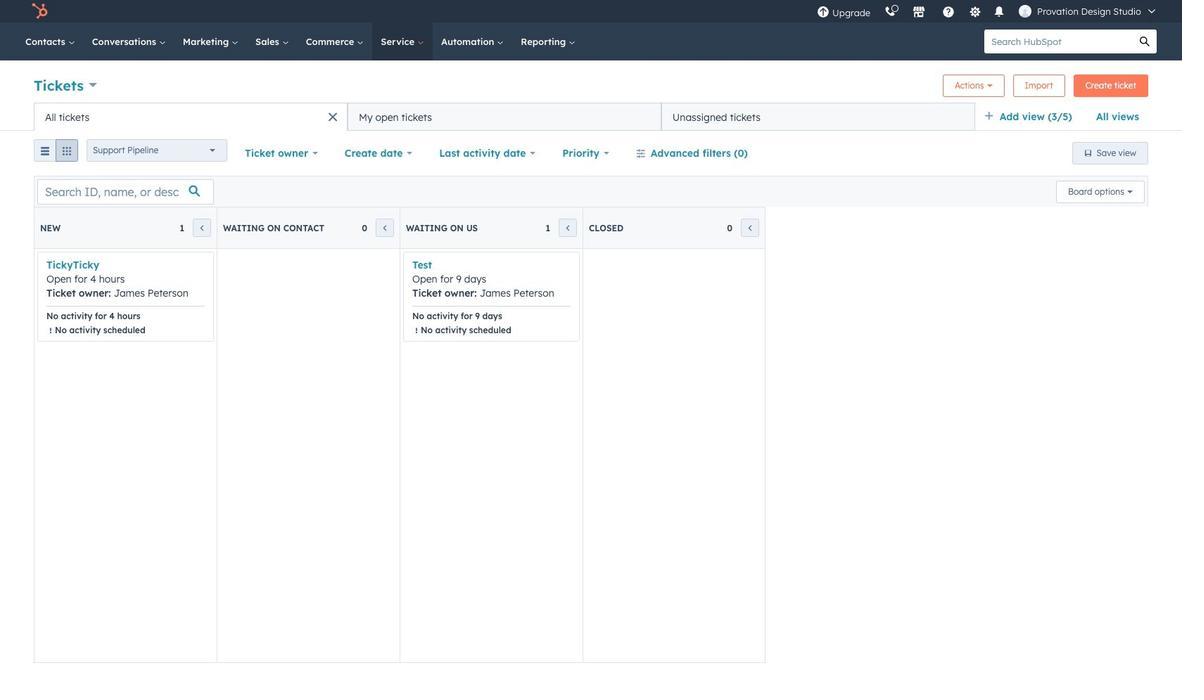 Task type: describe. For each thing, give the bounding box(es) containing it.
james peterson image
[[1020, 5, 1032, 18]]



Task type: vqa. For each thing, say whether or not it's contained in the screenshot.
Search Id, Name, Or Description search box
yes



Task type: locate. For each thing, give the bounding box(es) containing it.
marketplaces image
[[913, 6, 926, 19]]

Search HubSpot search field
[[985, 30, 1133, 54]]

menu
[[810, 0, 1166, 23]]

banner
[[34, 70, 1149, 103]]

group
[[34, 139, 78, 168]]

Search ID, name, or description search field
[[37, 179, 214, 205]]



